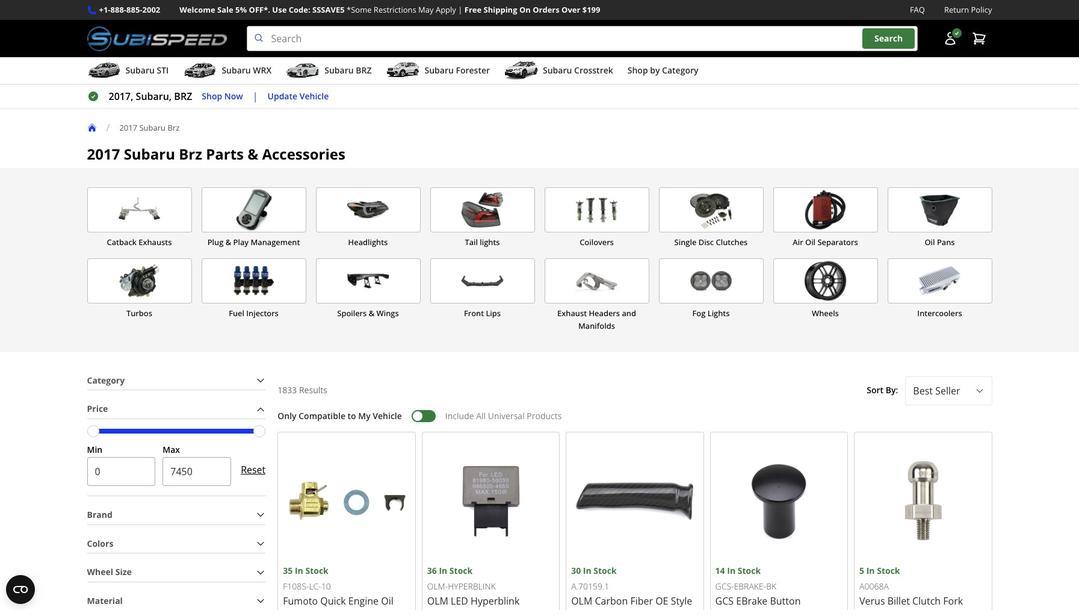Task type: describe. For each thing, give the bounding box(es) containing it.
style
[[671, 595, 693, 608]]

button image
[[943, 31, 958, 46]]

welcome sale 5% off*. use code: sssave5
[[180, 4, 345, 15]]

olm inside 36 in stock olm-hyperblink olm led hyperblink
[[427, 595, 449, 608]]

on
[[520, 4, 531, 15]]

hyperblink
[[471, 595, 520, 608]]

separators
[[818, 237, 859, 248]]

only
[[278, 410, 297, 422]]

verus billet clutch fork pivot - 2013+ fr-s / brz / 2006-2022 wrx image
[[860, 437, 987, 564]]

air
[[793, 237, 804, 248]]

sssave5
[[313, 4, 345, 15]]

shop now link
[[202, 90, 243, 103]]

2017 subaru brz
[[119, 122, 180, 133]]

disc
[[699, 237, 714, 248]]

fog lights image
[[660, 259, 763, 303]]

coilovers image
[[545, 188, 649, 232]]

play
[[233, 237, 249, 248]]

Min text field
[[87, 457, 156, 486]]

1833
[[278, 384, 297, 396]]

front lips
[[464, 308, 501, 319]]

spoilers & wings image
[[316, 259, 420, 303]]

single disc clutches image
[[660, 188, 763, 232]]

in for hyperblink
[[439, 565, 448, 577]]

subaru for subaru sti
[[126, 65, 155, 76]]

exhaust headers and manifolds button
[[545, 258, 649, 333]]

air oil separators image
[[774, 188, 878, 232]]

single disc clutches
[[675, 237, 748, 248]]

Select... button
[[906, 376, 993, 405]]

verus
[[860, 595, 886, 608]]

tail lights
[[465, 237, 500, 248]]

by
[[651, 65, 660, 76]]

wheels button
[[774, 258, 878, 333]]

14
[[716, 565, 725, 577]]

include
[[446, 410, 474, 422]]

turbos
[[126, 308, 152, 319]]

gcs ebrake button image
[[716, 437, 843, 564]]

ebrake-
[[734, 580, 767, 592]]

subaru crosstrek button
[[505, 60, 614, 84]]

search button
[[863, 29, 916, 49]]

tail
[[465, 237, 478, 248]]

0 horizontal spatial |
[[253, 90, 258, 103]]

products
[[527, 410, 562, 422]]

size
[[115, 566, 132, 578]]

exhausts
[[139, 237, 172, 248]]

a subaru crosstrek thumbnail image image
[[505, 62, 538, 80]]

clutch
[[913, 595, 941, 608]]

a.70159.1
[[572, 580, 610, 592]]

a0068a
[[860, 580, 889, 592]]

shop now
[[202, 90, 243, 102]]

stock for lc-
[[306, 565, 329, 577]]

sort
[[867, 384, 884, 396]]

button
[[770, 595, 801, 608]]

0 vertical spatial &
[[248, 144, 258, 164]]

shop for shop by category
[[628, 65, 648, 76]]

single
[[675, 237, 697, 248]]

shop by category button
[[628, 60, 699, 84]]

faq
[[910, 4, 926, 15]]

885-
[[126, 4, 142, 15]]

crosstrek
[[575, 65, 614, 76]]

*some restrictions may apply | free shipping on orders over $199
[[347, 4, 601, 15]]

oil inside 35 in stock f108s-lc-10 fumoto quick engine oil
[[381, 595, 394, 608]]

2002
[[142, 4, 160, 15]]

return policy link
[[945, 4, 993, 16]]

tail lights image
[[431, 188, 534, 232]]

fork
[[944, 595, 964, 608]]

35 in stock f108s-lc-10 fumoto quick engine oil
[[283, 565, 407, 610]]

shipping
[[484, 4, 518, 15]]

quick
[[321, 595, 346, 608]]

stock for ebrake-
[[738, 565, 761, 577]]

code:
[[289, 4, 311, 15]]

stock for hyperblink
[[450, 565, 473, 577]]

fog lights
[[693, 308, 730, 319]]

wheel
[[87, 566, 113, 578]]

update vehicle button
[[268, 90, 329, 103]]

subaru for subaru crosstrek
[[543, 65, 572, 76]]

minimum slider
[[87, 425, 99, 437]]

open widget image
[[6, 575, 35, 604]]

restrictions
[[374, 4, 417, 15]]

max
[[163, 444, 180, 455]]

return policy
[[945, 4, 993, 15]]

and
[[622, 308, 636, 319]]

brz inside dropdown button
[[356, 65, 372, 76]]

vehicle inside button
[[300, 90, 329, 102]]

in for lc-
[[295, 565, 303, 577]]

a subaru brz thumbnail image image
[[286, 62, 320, 80]]

*some
[[347, 4, 372, 15]]

plug & play management
[[208, 237, 300, 248]]

0 vertical spatial |
[[458, 4, 463, 15]]

policy
[[972, 4, 993, 15]]

accessories
[[262, 144, 346, 164]]

olm carbon fiber oe style ebrake handle - 2015+ wrx / sti / 2013+ fr-s / brz / 86 / 14-18 forester / 13-17 crosstrek image
[[572, 437, 699, 564]]

fuel
[[229, 308, 244, 319]]

spoilers & wings
[[337, 308, 399, 319]]

free
[[465, 4, 482, 15]]

14 in stock gcs-ebrake-bk gcs ebrake button
[[716, 565, 801, 608]]

air oil separators
[[793, 237, 859, 248]]

subaru sti
[[126, 65, 169, 76]]

front
[[464, 308, 484, 319]]

fiber
[[631, 595, 653, 608]]

over
[[562, 4, 581, 15]]

/
[[106, 121, 110, 134]]

oil inside button
[[806, 237, 816, 248]]

oil pans image
[[889, 188, 992, 232]]

subaru for 2017 subaru brz
[[139, 122, 166, 133]]

2017,
[[109, 90, 133, 103]]

stock for olm
[[594, 565, 617, 577]]



Task type: locate. For each thing, give the bounding box(es) containing it.
| right now
[[253, 90, 258, 103]]

$199
[[583, 4, 601, 15]]

subaru brz button
[[286, 60, 372, 84]]

turbos image
[[88, 259, 191, 303]]

subaru down subaru,
[[139, 122, 166, 133]]

subaru wrx button
[[183, 60, 272, 84]]

catback exhausts button
[[87, 187, 192, 249]]

0 vertical spatial subaru
[[139, 122, 166, 133]]

0 vertical spatial shop
[[628, 65, 648, 76]]

fog lights button
[[659, 258, 764, 333]]

subaru forester
[[425, 65, 490, 76]]

subaru inside subaru forester dropdown button
[[425, 65, 454, 76]]

fuel injectors button
[[201, 258, 306, 333]]

5
[[860, 565, 865, 577]]

in for ebrake-
[[728, 565, 736, 577]]

subaru up now
[[222, 65, 251, 76]]

vehicle down a subaru brz thumbnail image at the left of the page
[[300, 90, 329, 102]]

fog
[[693, 308, 706, 319]]

now
[[225, 90, 243, 102]]

plug & play management image
[[202, 188, 306, 232]]

36 in stock olm-hyperblink olm led hyperblink
[[427, 565, 552, 610]]

stock up ebrake-
[[738, 565, 761, 577]]

brz down subaru,
[[168, 122, 180, 133]]

faq link
[[910, 4, 926, 16]]

sale
[[217, 4, 233, 15]]

3 stock from the left
[[594, 565, 617, 577]]

| left 'free'
[[458, 4, 463, 15]]

gcs-
[[716, 580, 734, 592]]

price
[[87, 403, 108, 414]]

material button
[[87, 592, 266, 610]]

5 subaru from the left
[[543, 65, 572, 76]]

0 vertical spatial brz
[[356, 65, 372, 76]]

in inside '14 in stock gcs-ebrake-bk gcs ebrake button'
[[728, 565, 736, 577]]

brz for 2017 subaru brz
[[168, 122, 180, 133]]

fuel injectors
[[229, 308, 279, 319]]

subaru down 2017 subaru brz
[[124, 144, 175, 164]]

stock up lc-
[[306, 565, 329, 577]]

lc-
[[309, 580, 321, 592]]

include all universal products
[[446, 410, 562, 422]]

in right 36
[[439, 565, 448, 577]]

1 vertical spatial &
[[226, 237, 231, 248]]

wheel size button
[[87, 563, 266, 582]]

+1-888-885-2002
[[99, 4, 160, 15]]

1 horizontal spatial vehicle
[[373, 410, 402, 422]]

in right 35
[[295, 565, 303, 577]]

0 horizontal spatial shop
[[202, 90, 222, 102]]

2 stock from the left
[[450, 565, 473, 577]]

shop inside dropdown button
[[628, 65, 648, 76]]

oil inside button
[[925, 237, 936, 248]]

by:
[[886, 384, 899, 396]]

search input field
[[247, 26, 918, 51]]

catback exhausts image
[[88, 188, 191, 232]]

olm down olm-
[[427, 595, 449, 608]]

stock up a0068a
[[878, 565, 901, 577]]

subaru right a subaru brz thumbnail image at the left of the page
[[325, 65, 354, 76]]

management
[[251, 237, 300, 248]]

subispeed logo image
[[87, 26, 227, 51]]

stock inside 36 in stock olm-hyperblink olm led hyperblink
[[450, 565, 473, 577]]

1 vertical spatial vehicle
[[373, 410, 402, 422]]

wrx
[[253, 65, 272, 76]]

vehicle right my
[[373, 410, 402, 422]]

5 stock from the left
[[878, 565, 901, 577]]

tail lights button
[[430, 187, 535, 249]]

universal
[[488, 410, 525, 422]]

0 vertical spatial brz
[[168, 122, 180, 133]]

update vehicle
[[268, 90, 329, 102]]

category button
[[87, 371, 266, 390]]

& left wings
[[369, 308, 375, 319]]

stock for verus
[[878, 565, 901, 577]]

Max text field
[[163, 457, 231, 486]]

subaru left the sti
[[126, 65, 155, 76]]

1 vertical spatial brz
[[174, 90, 192, 103]]

material
[[87, 595, 123, 606]]

olm
[[427, 595, 449, 608], [572, 595, 593, 608]]

bk
[[767, 580, 777, 592]]

olm down a.70159.1
[[572, 595, 593, 608]]

1 subaru from the left
[[126, 65, 155, 76]]

1 vertical spatial brz
[[179, 144, 202, 164]]

stock up hyperblink
[[450, 565, 473, 577]]

subaru inside subaru brz dropdown button
[[325, 65, 354, 76]]

stock inside 35 in stock f108s-lc-10 fumoto quick engine oil
[[306, 565, 329, 577]]

olm inside 30 in stock a.70159.1 olm carbon fiber oe style
[[572, 595, 593, 608]]

stock up a.70159.1
[[594, 565, 617, 577]]

subaru for subaru brz
[[325, 65, 354, 76]]

2 olm from the left
[[572, 595, 593, 608]]

2017 for 2017 subaru brz
[[119, 122, 137, 133]]

pans
[[938, 237, 955, 248]]

0 vertical spatial vehicle
[[300, 90, 329, 102]]

colors button
[[87, 534, 266, 553]]

0 horizontal spatial oil
[[381, 595, 394, 608]]

brz
[[168, 122, 180, 133], [179, 144, 202, 164]]

min
[[87, 444, 102, 455]]

in inside 35 in stock f108s-lc-10 fumoto quick engine oil
[[295, 565, 303, 577]]

oil left pans
[[925, 237, 936, 248]]

stock inside 5 in stock a0068a verus billet clutch fork
[[878, 565, 901, 577]]

in for verus
[[867, 565, 875, 577]]

only compatible to my vehicle
[[278, 410, 402, 422]]

1 horizontal spatial |
[[458, 4, 463, 15]]

oe
[[656, 595, 669, 608]]

in for olm
[[583, 565, 592, 577]]

2 in from the left
[[439, 565, 448, 577]]

oil right engine
[[381, 595, 394, 608]]

subaru sti button
[[87, 60, 169, 84]]

subaru left crosstrek
[[543, 65, 572, 76]]

in right '14'
[[728, 565, 736, 577]]

3 subaru from the left
[[325, 65, 354, 76]]

oil pans
[[925, 237, 955, 248]]

wheels image
[[774, 259, 878, 303]]

3 in from the left
[[583, 565, 592, 577]]

subaru brz
[[325, 65, 372, 76]]

2 horizontal spatial oil
[[925, 237, 936, 248]]

single disc clutches button
[[659, 187, 764, 249]]

my
[[358, 410, 371, 422]]

fuel injectors image
[[202, 259, 306, 303]]

in inside 36 in stock olm-hyperblink olm led hyperblink
[[439, 565, 448, 577]]

1 horizontal spatial &
[[248, 144, 258, 164]]

brz left parts
[[179, 144, 202, 164]]

front lips image
[[431, 259, 534, 303]]

brand button
[[87, 506, 266, 524]]

in right 30
[[583, 565, 592, 577]]

subaru inside subaru sti dropdown button
[[126, 65, 155, 76]]

stock
[[306, 565, 329, 577], [450, 565, 473, 577], [594, 565, 617, 577], [738, 565, 761, 577], [878, 565, 901, 577]]

fumoto quick engine oil drain valve - 2015-2022 wrx / 2013+ fr-s / brz / 86 image
[[283, 437, 411, 564]]

select... image
[[975, 386, 985, 395]]

lights
[[708, 308, 730, 319]]

2 horizontal spatial &
[[369, 308, 375, 319]]

catback exhausts
[[107, 237, 172, 248]]

a subaru forester thumbnail image image
[[386, 62, 420, 80]]

oil pans button
[[888, 187, 993, 249]]

subaru for 2017 subaru brz parts & accessories
[[124, 144, 175, 164]]

brz left a subaru forester thumbnail image
[[356, 65, 372, 76]]

shop by category
[[628, 65, 699, 76]]

1 vertical spatial shop
[[202, 90, 222, 102]]

hyperblink
[[448, 580, 496, 592]]

in right 5
[[867, 565, 875, 577]]

& for spoilers
[[369, 308, 375, 319]]

4 subaru from the left
[[425, 65, 454, 76]]

& left play
[[226, 237, 231, 248]]

subaru for subaru wrx
[[222, 65, 251, 76]]

oil
[[806, 237, 816, 248], [925, 237, 936, 248], [381, 595, 394, 608]]

0 horizontal spatial vehicle
[[300, 90, 329, 102]]

0 horizontal spatial &
[[226, 237, 231, 248]]

in
[[295, 565, 303, 577], [439, 565, 448, 577], [583, 565, 592, 577], [728, 565, 736, 577], [867, 565, 875, 577]]

& right parts
[[248, 144, 258, 164]]

subaru inside subaru wrx dropdown button
[[222, 65, 251, 76]]

catback
[[107, 237, 137, 248]]

1 in from the left
[[295, 565, 303, 577]]

shop left now
[[202, 90, 222, 102]]

& for plug
[[226, 237, 231, 248]]

in inside 5 in stock a0068a verus billet clutch fork
[[867, 565, 875, 577]]

home image
[[87, 123, 97, 133]]

intercoolers image
[[889, 259, 992, 303]]

1 horizontal spatial shop
[[628, 65, 648, 76]]

1 vertical spatial |
[[253, 90, 258, 103]]

subaru,
[[136, 90, 172, 103]]

shop for shop now
[[202, 90, 222, 102]]

may
[[419, 4, 434, 15]]

brz for 2017 subaru brz parts & accessories
[[179, 144, 202, 164]]

maximum slider
[[254, 425, 266, 437]]

stock inside '14 in stock gcs-ebrake-bk gcs ebrake button'
[[738, 565, 761, 577]]

4 in from the left
[[728, 565, 736, 577]]

oil right "air" on the right top
[[806, 237, 816, 248]]

brand
[[87, 509, 112, 520]]

2 vertical spatial &
[[369, 308, 375, 319]]

+1-
[[99, 4, 111, 15]]

update
[[268, 90, 298, 102]]

5 in from the left
[[867, 565, 875, 577]]

1 olm from the left
[[427, 595, 449, 608]]

0 vertical spatial 2017
[[119, 122, 137, 133]]

0 horizontal spatial brz
[[174, 90, 192, 103]]

brz right subaru,
[[174, 90, 192, 103]]

2017, subaru, brz
[[109, 90, 192, 103]]

4 stock from the left
[[738, 565, 761, 577]]

engine
[[349, 595, 379, 608]]

1 vertical spatial subaru
[[124, 144, 175, 164]]

subaru for subaru forester
[[425, 65, 454, 76]]

led
[[451, 595, 468, 608]]

billet
[[888, 595, 910, 608]]

turbos button
[[87, 258, 192, 333]]

spoilers
[[337, 308, 367, 319]]

exhaust headers and manifolds
[[558, 308, 636, 331]]

35
[[283, 565, 293, 577]]

shop left the 'by'
[[628, 65, 648, 76]]

stock inside 30 in stock a.70159.1 olm carbon fiber oe style
[[594, 565, 617, 577]]

subaru inside subaru crosstrek dropdown button
[[543, 65, 572, 76]]

a subaru sti thumbnail image image
[[87, 62, 121, 80]]

exhaust headers and manifolds image
[[545, 259, 649, 303]]

0 horizontal spatial olm
[[427, 595, 449, 608]]

2017 right the /
[[119, 122, 137, 133]]

2017 subaru brz parts & accessories
[[87, 144, 346, 164]]

headlights image
[[316, 188, 420, 232]]

exhaust
[[558, 308, 587, 319]]

2017 down the /
[[87, 144, 120, 164]]

a subaru wrx thumbnail image image
[[183, 62, 217, 80]]

36
[[427, 565, 437, 577]]

1 horizontal spatial oil
[[806, 237, 816, 248]]

subaru left forester
[[425, 65, 454, 76]]

in inside 30 in stock a.70159.1 olm carbon fiber oe style
[[583, 565, 592, 577]]

ebrake
[[737, 595, 768, 608]]

subaru wrx
[[222, 65, 272, 76]]

category
[[87, 374, 125, 386]]

1 stock from the left
[[306, 565, 329, 577]]

2 subaru from the left
[[222, 65, 251, 76]]

1 horizontal spatial olm
[[572, 595, 593, 608]]

2017 for 2017 subaru brz parts & accessories
[[87, 144, 120, 164]]

1 vertical spatial 2017
[[87, 144, 120, 164]]

olm led hyperblink module - 2015-2021 subaru wrx & sti / 2013-2021 fr-s / brz / 86 / 2014-2018 forester / 2013-2017 crosstrek / 2012-2016 impreza / 2010-2014 outback image
[[427, 437, 555, 564]]

1 horizontal spatial brz
[[356, 65, 372, 76]]



Task type: vqa. For each thing, say whether or not it's contained in the screenshot.
Radiator to the right
no



